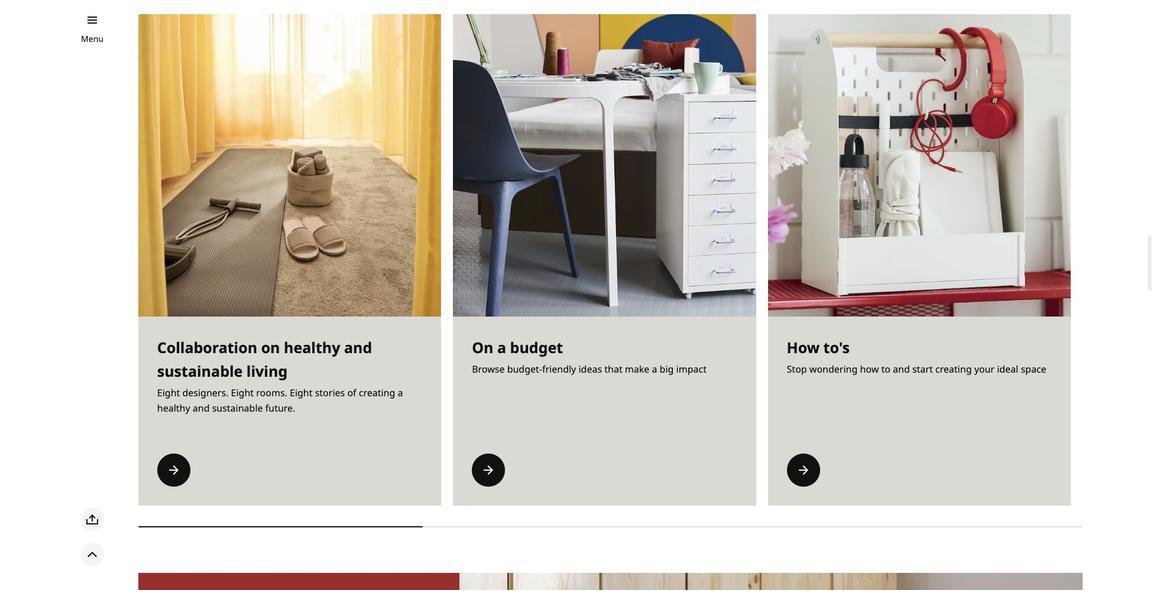 Task type: locate. For each thing, give the bounding box(es) containing it.
creating left 'your' at the bottom of the page
[[936, 363, 972, 376]]

0 vertical spatial creating
[[936, 363, 972, 376]]

on
[[261, 338, 280, 358]]

and up of
[[344, 338, 372, 358]]

creating inside how to's stop wondering how to and start creating your ideal space
[[936, 363, 972, 376]]

ikea residential interior design service image
[[460, 574, 1083, 591]]

0 vertical spatial healthy
[[284, 338, 340, 358]]

list
[[138, 12, 1154, 536]]

2 horizontal spatial and
[[893, 363, 910, 376]]

1 vertical spatial and
[[893, 363, 910, 376]]

2 vertical spatial a
[[398, 387, 403, 400]]

1 horizontal spatial eight
[[231, 387, 254, 400]]

healthy right 'on'
[[284, 338, 340, 358]]

on a budget browse budget-friendly ideas that make a big impact
[[472, 338, 707, 376]]

eight up future.
[[290, 387, 313, 400]]

creating
[[936, 363, 972, 376], [359, 387, 395, 400]]

eight left designers.
[[157, 387, 180, 400]]

sustainable down designers.
[[212, 402, 263, 415]]

creating right of
[[359, 387, 395, 400]]

of
[[347, 387, 356, 400]]

space
[[1021, 363, 1047, 376]]

healthy down designers.
[[157, 402, 190, 415]]

1 horizontal spatial a
[[497, 338, 506, 358]]

a right of
[[398, 387, 403, 400]]

1 vertical spatial healthy
[[157, 402, 190, 415]]

to's
[[824, 338, 850, 358]]

sustainable up designers.
[[157, 362, 243, 382]]

0 horizontal spatial and
[[193, 402, 210, 415]]

that
[[605, 363, 623, 376]]

family life tips page image
[[1083, 14, 1154, 317]]

and down designers.
[[193, 402, 210, 415]]

1 vertical spatial a
[[652, 363, 657, 376]]

ideal
[[997, 363, 1019, 376]]

how
[[787, 338, 820, 358]]

how to tips page image
[[768, 14, 1071, 317]]

1 horizontal spatial creating
[[936, 363, 972, 376]]

wondering
[[810, 363, 858, 376]]

sustainable
[[157, 362, 243, 382], [212, 402, 263, 415]]

a
[[497, 338, 506, 358], [652, 363, 657, 376], [398, 387, 403, 400]]

future.
[[265, 402, 295, 415]]

a left "big" at the right bottom of the page
[[652, 363, 657, 376]]

2 horizontal spatial a
[[652, 363, 657, 376]]

start
[[913, 363, 933, 376]]

0 vertical spatial a
[[497, 338, 506, 358]]

0 horizontal spatial healthy
[[157, 402, 190, 415]]

scrollbar
[[138, 521, 1083, 535]]

stories
[[315, 387, 345, 400]]

collaberation on healthy and sustainable living image
[[138, 14, 441, 317]]

your
[[975, 363, 995, 376]]

2 horizontal spatial eight
[[290, 387, 313, 400]]

budget-
[[507, 363, 542, 376]]

0 horizontal spatial eight
[[157, 387, 180, 400]]

and right 'to' on the right of the page
[[893, 363, 910, 376]]

1 horizontal spatial and
[[344, 338, 372, 358]]

1 eight from the left
[[157, 387, 180, 400]]

eight
[[157, 387, 180, 400], [231, 387, 254, 400], [290, 387, 313, 400]]

a right on
[[497, 338, 506, 358]]

0 horizontal spatial creating
[[359, 387, 395, 400]]

collaboration on healthy and sustainable living eight designers. eight rooms. eight stories of creating a healthy and sustainable future.
[[157, 338, 403, 415]]

1 vertical spatial sustainable
[[212, 402, 263, 415]]

a inside 'collaboration on healthy and sustainable living eight designers. eight rooms. eight stories of creating a healthy and sustainable future.'
[[398, 387, 403, 400]]

and
[[344, 338, 372, 358], [893, 363, 910, 376], [193, 402, 210, 415]]

eight left the rooms.
[[231, 387, 254, 400]]

menu button
[[81, 33, 104, 46]]

healthy
[[284, 338, 340, 358], [157, 402, 190, 415]]

0 horizontal spatial a
[[398, 387, 403, 400]]

1 vertical spatial creating
[[359, 387, 395, 400]]



Task type: describe. For each thing, give the bounding box(es) containing it.
collaboration
[[157, 338, 257, 358]]

big
[[660, 363, 674, 376]]

on a budget tips page image
[[453, 14, 756, 317]]

2 eight from the left
[[231, 387, 254, 400]]

and inside how to's stop wondering how to and start creating your ideal space
[[893, 363, 910, 376]]

ideas
[[579, 363, 602, 376]]

0 vertical spatial and
[[344, 338, 372, 358]]

on
[[472, 338, 494, 358]]

to
[[882, 363, 891, 376]]

creating inside 'collaboration on healthy and sustainable living eight designers. eight rooms. eight stories of creating a healthy and sustainable future.'
[[359, 387, 395, 400]]

0 vertical spatial sustainable
[[157, 362, 243, 382]]

browse
[[472, 363, 505, 376]]

designers.
[[182, 387, 229, 400]]

stop
[[787, 363, 807, 376]]

3 eight from the left
[[290, 387, 313, 400]]

friendly
[[542, 363, 576, 376]]

how
[[860, 363, 879, 376]]

how to's stop wondering how to and start creating your ideal space
[[787, 338, 1047, 376]]

menu
[[81, 33, 104, 44]]

living
[[247, 362, 288, 382]]

list containing collaboration on healthy and sustainable living
[[138, 12, 1154, 536]]

budget
[[510, 338, 563, 358]]

2 vertical spatial and
[[193, 402, 210, 415]]

impact
[[676, 363, 707, 376]]

make
[[625, 363, 650, 376]]

rooms.
[[256, 387, 287, 400]]

1 horizontal spatial healthy
[[284, 338, 340, 358]]



Task type: vqa. For each thing, say whether or not it's contained in the screenshot.
the left Eight
yes



